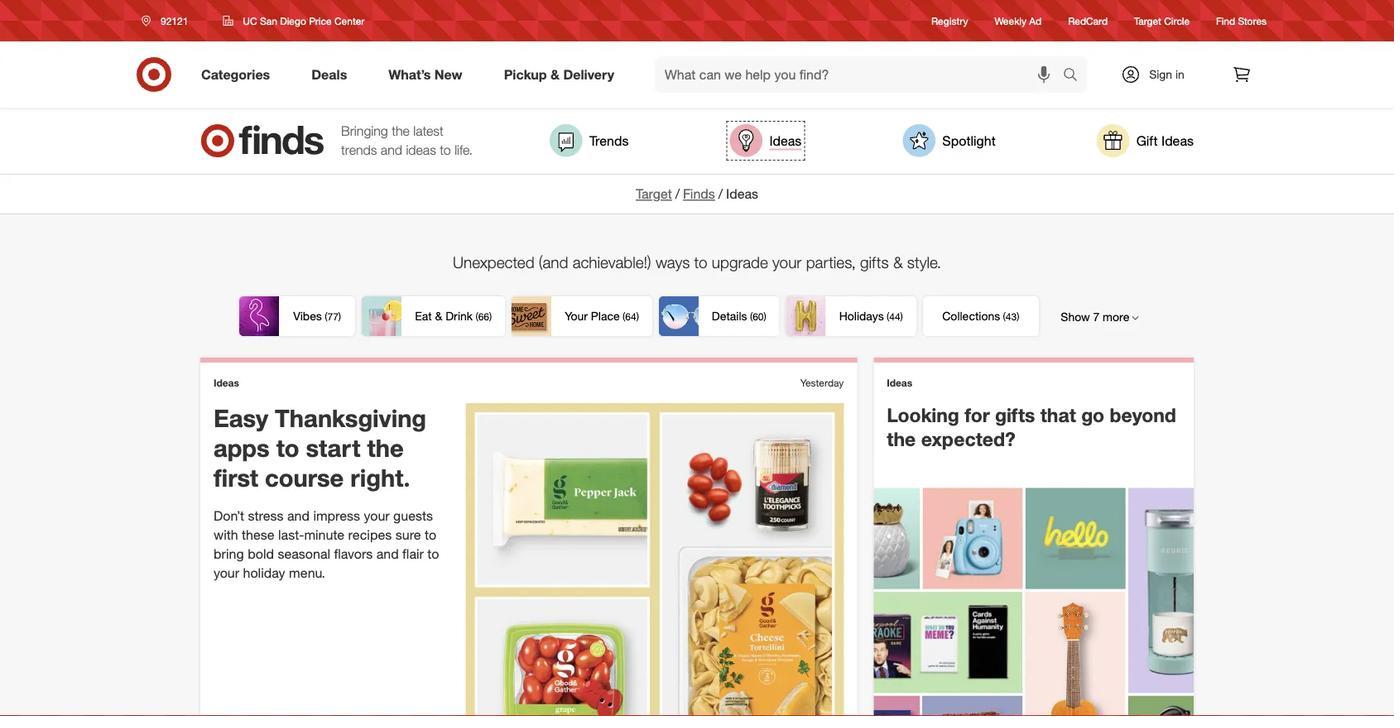 Task type: describe. For each thing, give the bounding box(es) containing it.
unexpected (and achievable!) ways to upgrade your parties, gifts & style.
[[453, 252, 942, 271]]

details
[[712, 309, 747, 323]]

( inside the your place ( 64 )
[[623, 311, 625, 323]]

right.
[[350, 463, 410, 493]]

to right flair
[[428, 546, 439, 562]]

2 vertical spatial and
[[376, 546, 399, 562]]

target circle link
[[1134, 14, 1190, 28]]

trends
[[341, 142, 377, 158]]

bringing
[[341, 123, 388, 139]]

92121 button
[[131, 6, 206, 36]]

) for details
[[764, 311, 767, 323]]

pickup & delivery link
[[490, 56, 635, 93]]

44
[[889, 311, 901, 323]]

show 7 more link
[[1046, 297, 1154, 337]]

( for holidays
[[887, 311, 889, 323]]

find stores
[[1216, 14, 1267, 27]]

flair
[[402, 546, 424, 562]]

to right sure
[[425, 527, 437, 543]]

registry
[[932, 14, 968, 27]]

holiday
[[243, 565, 285, 581]]

parties,
[[806, 252, 856, 271]]

find
[[1216, 14, 1236, 27]]

bring
[[214, 546, 244, 562]]

show 7 more
[[1061, 310, 1130, 324]]

vibes ( 77 )
[[293, 309, 341, 323]]

finds
[[683, 186, 715, 202]]

1 horizontal spatial your
[[364, 508, 390, 524]]

search
[[1056, 68, 1096, 84]]

more
[[1103, 310, 1130, 324]]

easy thanksgiving apps to start the first course right. image
[[466, 403, 844, 716]]

43
[[1006, 311, 1017, 323]]

uc san diego price center
[[243, 14, 365, 27]]

ad
[[1029, 14, 1042, 27]]

( for collections
[[1003, 311, 1006, 323]]

weekly ad link
[[995, 14, 1042, 28]]

) for holidays
[[901, 311, 903, 323]]

spotlight link
[[903, 124, 996, 157]]

1 / from the left
[[675, 186, 680, 202]]

collections
[[942, 309, 1000, 323]]

64
[[625, 311, 636, 323]]

impress
[[313, 508, 360, 524]]

deals link
[[297, 56, 368, 93]]

target for target / finds / ideas
[[636, 186, 672, 202]]

expected?
[[921, 427, 1016, 450]]

don't
[[214, 508, 244, 524]]

yesterday
[[801, 377, 844, 389]]

( for details
[[750, 311, 753, 323]]

collections ( 43 )
[[942, 309, 1020, 323]]

sign in link
[[1107, 56, 1211, 93]]

thanksgiving
[[275, 403, 426, 433]]

apps
[[214, 433, 270, 463]]

eat
[[415, 309, 432, 323]]

collage of gift ideas image
[[874, 488, 1194, 716]]

search button
[[1056, 56, 1096, 96]]

1 vertical spatial &
[[893, 252, 903, 271]]

finds link
[[683, 186, 715, 202]]

target finds image
[[200, 124, 325, 157]]

1 vertical spatial and
[[287, 508, 310, 524]]

delivery
[[563, 66, 614, 82]]

0 horizontal spatial your
[[214, 565, 239, 581]]

66
[[478, 311, 489, 323]]

ideas
[[406, 142, 436, 158]]

that
[[1041, 403, 1076, 427]]

life.
[[455, 142, 473, 158]]

your
[[565, 309, 588, 323]]

price
[[309, 14, 332, 27]]

bold
[[248, 546, 274, 562]]

holidays ( 44 )
[[839, 309, 903, 323]]

san
[[260, 14, 277, 27]]

to inside easy thanksgiving apps to start the first course right.
[[276, 433, 299, 463]]

pickup
[[504, 66, 547, 82]]

& for pickup & delivery
[[551, 66, 560, 82]]

(and
[[539, 252, 568, 271]]

( for vibes
[[325, 311, 327, 323]]

2 / from the left
[[719, 186, 723, 202]]

registry link
[[932, 14, 968, 28]]

stores
[[1238, 14, 1267, 27]]

uc
[[243, 14, 257, 27]]

course
[[265, 463, 344, 493]]

) inside the your place ( 64 )
[[636, 311, 639, 323]]

what's
[[389, 66, 431, 82]]

target for target circle
[[1134, 14, 1162, 27]]

flavors
[[334, 546, 373, 562]]

new
[[435, 66, 463, 82]]

weekly
[[995, 14, 1027, 27]]

don't stress and impress your guests with these last-minute recipes sure to bring bold seasonal flavors and flair to your holiday menu.
[[214, 508, 439, 581]]

drink
[[446, 309, 473, 323]]

center
[[334, 14, 365, 27]]

categories link
[[187, 56, 291, 93]]

0 vertical spatial gifts
[[860, 252, 889, 271]]



Task type: locate. For each thing, give the bounding box(es) containing it.
& left the style.
[[893, 252, 903, 271]]

uc san diego price center button
[[212, 6, 375, 36]]

1 vertical spatial target
[[636, 186, 672, 202]]

target inside 'target circle' link
[[1134, 14, 1162, 27]]

target link
[[636, 186, 672, 202]]

redcard
[[1068, 14, 1108, 27]]

2 vertical spatial your
[[214, 565, 239, 581]]

and left flair
[[376, 546, 399, 562]]

& for eat & drink ( 66 )
[[435, 309, 442, 323]]

1 horizontal spatial target
[[1134, 14, 1162, 27]]

show
[[1061, 310, 1090, 324]]

gifts right parties,
[[860, 252, 889, 271]]

2 horizontal spatial &
[[893, 252, 903, 271]]

pickup & delivery
[[504, 66, 614, 82]]

1 vertical spatial your
[[364, 508, 390, 524]]

/ right finds
[[719, 186, 723, 202]]

menu.
[[289, 565, 325, 581]]

) for vibes
[[338, 311, 341, 323]]

what's new link
[[374, 56, 483, 93]]

easy
[[214, 403, 268, 433]]

target
[[1134, 14, 1162, 27], [636, 186, 672, 202]]

( inside eat & drink ( 66 )
[[476, 311, 478, 323]]

( right holidays in the top of the page
[[887, 311, 889, 323]]

0 vertical spatial your
[[773, 252, 802, 271]]

gifts inside looking for gifts that go beyond the expected?
[[995, 403, 1035, 427]]

) inside eat & drink ( 66 )
[[489, 311, 492, 323]]

gifts
[[860, 252, 889, 271], [995, 403, 1035, 427]]

looking for gifts that go beyond the expected?
[[887, 403, 1176, 450]]

in
[[1176, 67, 1185, 82]]

0 horizontal spatial /
[[675, 186, 680, 202]]

target left circle
[[1134, 14, 1162, 27]]

/
[[675, 186, 680, 202], [719, 186, 723, 202]]

your up recipes
[[364, 508, 390, 524]]

4 ) from the left
[[764, 311, 767, 323]]

the inside looking for gifts that go beyond the expected?
[[887, 427, 916, 450]]

& inside pickup & delivery link
[[551, 66, 560, 82]]

place
[[591, 309, 620, 323]]

4 ( from the left
[[750, 311, 753, 323]]

) right vibes
[[338, 311, 341, 323]]

to right ways
[[694, 252, 708, 271]]

what's new
[[389, 66, 463, 82]]

find stores link
[[1216, 14, 1267, 28]]

1 ) from the left
[[338, 311, 341, 323]]

) right holidays in the top of the page
[[901, 311, 903, 323]]

) right place
[[636, 311, 639, 323]]

beyond
[[1110, 403, 1176, 427]]

( right place
[[623, 311, 625, 323]]

target left finds link
[[636, 186, 672, 202]]

stress
[[248, 508, 284, 524]]

( right details
[[750, 311, 753, 323]]

5 ) from the left
[[901, 311, 903, 323]]

/ left finds link
[[675, 186, 680, 202]]

1 ( from the left
[[325, 311, 327, 323]]

your down bring
[[214, 565, 239, 581]]

circle
[[1164, 14, 1190, 27]]

the left latest
[[392, 123, 410, 139]]

( inside vibes ( 77 )
[[325, 311, 327, 323]]

2 ( from the left
[[476, 311, 478, 323]]

easy thanksgiving apps to start the first course right.
[[214, 403, 426, 493]]

ideas link
[[730, 124, 802, 157]]

sign in
[[1149, 67, 1185, 82]]

the inside bringing the latest trends and ideas to life.
[[392, 123, 410, 139]]

gift
[[1137, 133, 1158, 149]]

)
[[338, 311, 341, 323], [489, 311, 492, 323], [636, 311, 639, 323], [764, 311, 767, 323], [901, 311, 903, 323], [1017, 311, 1020, 323]]

7
[[1093, 310, 1100, 324]]

and left the 'ideas' on the left top of the page
[[381, 142, 402, 158]]

6 ) from the left
[[1017, 311, 1020, 323]]

achievable!)
[[573, 252, 651, 271]]

start
[[306, 433, 361, 463]]

target circle
[[1134, 14, 1190, 27]]

your place ( 64 )
[[565, 309, 639, 323]]

( right collections
[[1003, 311, 1006, 323]]

) inside 'holidays ( 44 )'
[[901, 311, 903, 323]]

77
[[327, 311, 338, 323]]

) right collections
[[1017, 311, 1020, 323]]

gift ideas
[[1137, 133, 1194, 149]]

last-
[[278, 527, 304, 543]]

60
[[753, 311, 764, 323]]

for
[[965, 403, 990, 427]]

0 horizontal spatial target
[[636, 186, 672, 202]]

& right pickup
[[551, 66, 560, 82]]

the down looking
[[887, 427, 916, 450]]

1 horizontal spatial gifts
[[995, 403, 1035, 427]]

deals
[[312, 66, 347, 82]]

( inside details ( 60 )
[[750, 311, 753, 323]]

2 vertical spatial &
[[435, 309, 442, 323]]

0 horizontal spatial gifts
[[860, 252, 889, 271]]

1 vertical spatial gifts
[[995, 403, 1035, 427]]

) right drink at left
[[489, 311, 492, 323]]

go
[[1082, 403, 1105, 427]]

0 vertical spatial and
[[381, 142, 402, 158]]

to left life.
[[440, 142, 451, 158]]

1 horizontal spatial &
[[551, 66, 560, 82]]

first
[[214, 463, 258, 493]]

weekly ad
[[995, 14, 1042, 27]]

the inside easy thanksgiving apps to start the first course right.
[[367, 433, 404, 463]]

bringing the latest trends and ideas to life.
[[341, 123, 473, 158]]

) inside collections ( 43 )
[[1017, 311, 1020, 323]]

these
[[242, 527, 275, 543]]

gifts right for
[[995, 403, 1035, 427]]

eat & drink ( 66 )
[[415, 309, 492, 323]]

with
[[214, 527, 238, 543]]

( right vibes
[[325, 311, 327, 323]]

latest
[[413, 123, 444, 139]]

0 horizontal spatial &
[[435, 309, 442, 323]]

( inside collections ( 43 )
[[1003, 311, 1006, 323]]

your left parties,
[[773, 252, 802, 271]]

( inside 'holidays ( 44 )'
[[887, 311, 889, 323]]

recipes
[[348, 527, 392, 543]]

&
[[551, 66, 560, 82], [893, 252, 903, 271], [435, 309, 442, 323]]

6 ( from the left
[[1003, 311, 1006, 323]]

( right drink at left
[[476, 311, 478, 323]]

2 horizontal spatial your
[[773, 252, 802, 271]]

2 ) from the left
[[489, 311, 492, 323]]

trends
[[590, 133, 629, 149]]

holidays
[[839, 309, 884, 323]]

minute
[[304, 527, 345, 543]]

3 ) from the left
[[636, 311, 639, 323]]

diego
[[280, 14, 306, 27]]

0 vertical spatial &
[[551, 66, 560, 82]]

) for collections
[[1017, 311, 1020, 323]]

) inside details ( 60 )
[[764, 311, 767, 323]]

What can we help you find? suggestions appear below search field
[[655, 56, 1067, 93]]

details ( 60 )
[[712, 309, 767, 323]]

) right details
[[764, 311, 767, 323]]

upgrade
[[712, 252, 768, 271]]

spotlight
[[943, 133, 996, 149]]

ways
[[656, 252, 690, 271]]

& right eat
[[435, 309, 442, 323]]

1 horizontal spatial /
[[719, 186, 723, 202]]

gift ideas link
[[1097, 124, 1194, 157]]

the up right.
[[367, 433, 404, 463]]

target / finds / ideas
[[636, 186, 758, 202]]

and inside bringing the latest trends and ideas to life.
[[381, 142, 402, 158]]

looking
[[887, 403, 960, 427]]

guests
[[393, 508, 433, 524]]

3 ( from the left
[[623, 311, 625, 323]]

(
[[325, 311, 327, 323], [476, 311, 478, 323], [623, 311, 625, 323], [750, 311, 753, 323], [887, 311, 889, 323], [1003, 311, 1006, 323]]

style.
[[907, 252, 942, 271]]

5 ( from the left
[[887, 311, 889, 323]]

to inside bringing the latest trends and ideas to life.
[[440, 142, 451, 158]]

to up course
[[276, 433, 299, 463]]

sure
[[396, 527, 421, 543]]

) inside vibes ( 77 )
[[338, 311, 341, 323]]

and up last-
[[287, 508, 310, 524]]

0 vertical spatial target
[[1134, 14, 1162, 27]]

sign
[[1149, 67, 1173, 82]]



Task type: vqa. For each thing, say whether or not it's contained in the screenshot.
Easy
yes



